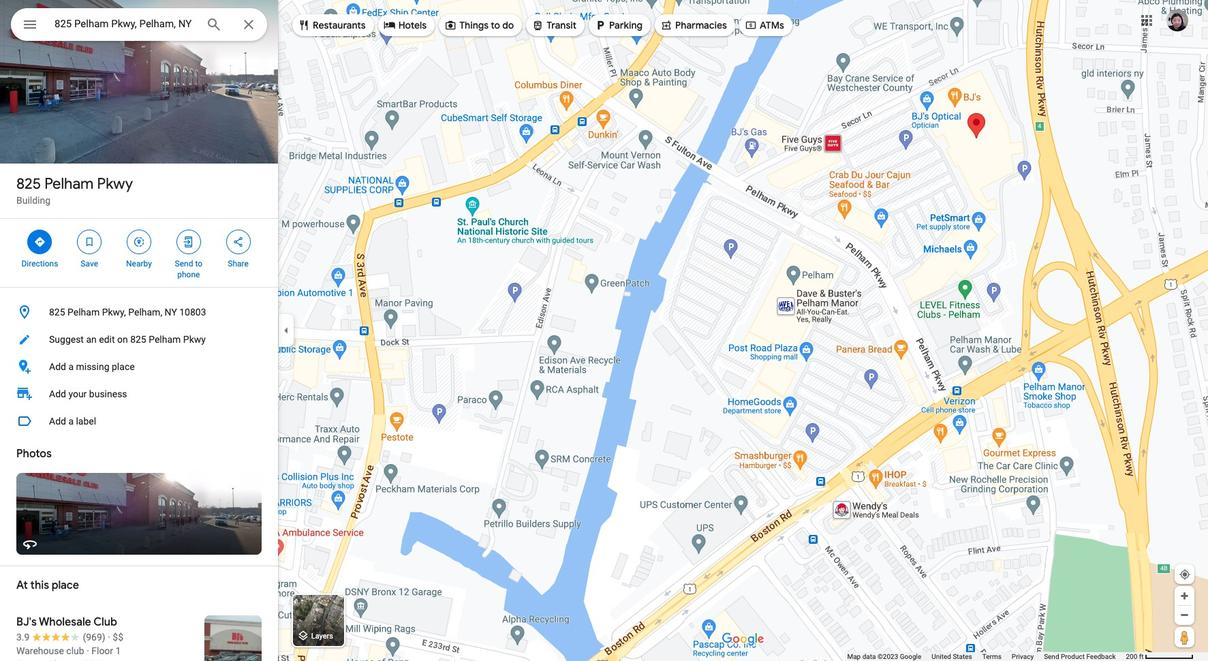 Task type: locate. For each thing, give the bounding box(es) containing it.
send
[[175, 259, 193, 268], [1044, 653, 1059, 660]]

0 vertical spatial ·
[[108, 632, 110, 643]]

1 vertical spatial pelham
[[67, 307, 100, 318]]

825 right on
[[130, 334, 146, 345]]

google
[[900, 653, 922, 660]]

send inside send to phone
[[175, 259, 193, 268]]

1 vertical spatial send
[[1044, 653, 1059, 660]]

1 vertical spatial add
[[49, 388, 66, 399]]

suggest an edit on 825 pelham pkwy
[[49, 334, 206, 345]]

0 vertical spatial send
[[175, 259, 193, 268]]

pelham for pkwy
[[44, 174, 94, 194]]

2 add from the top
[[49, 388, 66, 399]]

none field inside the 825 pelham pkwy, pelham, ny 10803 field
[[55, 16, 195, 32]]

layers
[[311, 632, 333, 641]]

place right this
[[52, 579, 79, 592]]

0 horizontal spatial 825
[[16, 174, 41, 194]]

825 pelham pkwy, pelham, ny 10803 button
[[0, 298, 278, 326]]

3 add from the top
[[49, 416, 66, 427]]

825 up "suggest"
[[49, 307, 65, 318]]

map
[[847, 653, 861, 660]]

to left do
[[491, 19, 500, 31]]

share
[[228, 259, 249, 268]]

None field
[[55, 16, 195, 32]]

add left label
[[49, 416, 66, 427]]

warehouse club · floor 1
[[16, 645, 121, 656]]

at this place
[[16, 579, 79, 592]]

825
[[16, 174, 41, 194], [49, 307, 65, 318], [130, 334, 146, 345]]

1 horizontal spatial 825
[[49, 307, 65, 318]]

terms button
[[982, 652, 1002, 661]]

to up phone
[[195, 259, 202, 268]]

0 horizontal spatial to
[[195, 259, 202, 268]]

things
[[459, 19, 489, 31]]

0 horizontal spatial pkwy
[[97, 174, 133, 194]]

· left price: moderate icon
[[108, 632, 110, 643]]

1 vertical spatial pkwy
[[183, 334, 206, 345]]

0 vertical spatial add
[[49, 361, 66, 372]]

825 inside button
[[49, 307, 65, 318]]

this
[[30, 579, 49, 592]]

pkwy
[[97, 174, 133, 194], [183, 334, 206, 345]]

825 inside the 825 pelham pkwy building
[[16, 174, 41, 194]]

200 ft
[[1126, 653, 1144, 660]]

1 vertical spatial a
[[68, 416, 74, 427]]

1 a from the top
[[68, 361, 74, 372]]

actions for 825 pelham pkwy region
[[0, 219, 278, 287]]

1 horizontal spatial to
[[491, 19, 500, 31]]

to inside send to phone
[[195, 259, 202, 268]]

directions
[[21, 259, 58, 268]]

pkwy up the ''
[[97, 174, 133, 194]]

add
[[49, 361, 66, 372], [49, 388, 66, 399], [49, 416, 66, 427]]

pelham
[[44, 174, 94, 194], [67, 307, 100, 318], [149, 334, 181, 345]]

united states
[[932, 653, 972, 660]]

atms
[[760, 19, 784, 31]]

united states button
[[932, 652, 972, 661]]

 things to do
[[444, 18, 514, 33]]

1 horizontal spatial send
[[1044, 653, 1059, 660]]

1 horizontal spatial ·
[[108, 632, 110, 643]]


[[660, 18, 673, 33]]

pelham inside button
[[67, 307, 100, 318]]

2 horizontal spatial 825
[[130, 334, 146, 345]]

1 vertical spatial ·
[[87, 645, 89, 656]]

1 vertical spatial 825
[[49, 307, 65, 318]]

warehouse
[[16, 645, 64, 656]]

send inside button
[[1044, 653, 1059, 660]]

1 vertical spatial place
[[52, 579, 79, 592]]

phone
[[177, 270, 200, 279]]

1 horizontal spatial pkwy
[[183, 334, 206, 345]]

footer inside the google maps element
[[847, 652, 1126, 661]]

suggest
[[49, 334, 84, 345]]

825 up building
[[16, 174, 41, 194]]

825 inside button
[[130, 334, 146, 345]]

footer containing map data ©2023 google
[[847, 652, 1126, 661]]

a
[[68, 361, 74, 372], [68, 416, 74, 427]]

place
[[112, 361, 135, 372], [52, 579, 79, 592]]

pkwy inside the 825 pelham pkwy building
[[97, 174, 133, 194]]


[[182, 234, 195, 249]]

a left missing
[[68, 361, 74, 372]]

0 horizontal spatial ·
[[87, 645, 89, 656]]

a for label
[[68, 416, 74, 427]]

building
[[16, 195, 51, 206]]

send up phone
[[175, 259, 193, 268]]

send product feedback
[[1044, 653, 1116, 660]]

send left product
[[1044, 653, 1059, 660]]

data
[[862, 653, 876, 660]]

label
[[76, 416, 96, 427]]

google account: michele murakami  
(michele.murakami@adept.ai) image
[[1167, 9, 1188, 31]]

photos
[[16, 447, 52, 461]]

pelham inside the 825 pelham pkwy building
[[44, 174, 94, 194]]

1 vertical spatial to
[[195, 259, 202, 268]]

add left your
[[49, 388, 66, 399]]

0 horizontal spatial send
[[175, 259, 193, 268]]


[[745, 18, 757, 33]]

0 vertical spatial pelham
[[44, 174, 94, 194]]

2 vertical spatial 825
[[130, 334, 146, 345]]

1 add from the top
[[49, 361, 66, 372]]

zoom in image
[[1180, 591, 1190, 601]]

(969)
[[83, 632, 105, 643]]

 restaurants
[[298, 18, 366, 33]]

pelham,
[[128, 307, 162, 318]]

add your business
[[49, 388, 127, 399]]

states
[[953, 653, 972, 660]]

$$
[[113, 632, 123, 643]]

0 vertical spatial to
[[491, 19, 500, 31]]

hotels
[[398, 19, 427, 31]]

send for send product feedback
[[1044, 653, 1059, 660]]

2 vertical spatial add
[[49, 416, 66, 427]]

footer
[[847, 652, 1126, 661]]

send for send to phone
[[175, 259, 193, 268]]


[[594, 18, 607, 33]]

pkwy inside button
[[183, 334, 206, 345]]

825 for pkwy
[[16, 174, 41, 194]]

1 horizontal spatial place
[[112, 361, 135, 372]]


[[83, 234, 96, 249]]

0 vertical spatial 825
[[16, 174, 41, 194]]

show your location image
[[1179, 568, 1191, 581]]

to
[[491, 19, 500, 31], [195, 259, 202, 268]]

pelham up an
[[67, 307, 100, 318]]

pelham down ny
[[149, 334, 181, 345]]

0 vertical spatial pkwy
[[97, 174, 133, 194]]

0 vertical spatial place
[[112, 361, 135, 372]]


[[532, 18, 544, 33]]

 parking
[[594, 18, 643, 33]]

save
[[81, 259, 98, 268]]

2 vertical spatial pelham
[[149, 334, 181, 345]]

place down on
[[112, 361, 135, 372]]

0 vertical spatial a
[[68, 361, 74, 372]]

 search field
[[11, 8, 267, 44]]

· right club
[[87, 645, 89, 656]]

pelham up building
[[44, 174, 94, 194]]

business
[[89, 388, 127, 399]]

2 a from the top
[[68, 416, 74, 427]]

 hotels
[[383, 18, 427, 33]]

· $$
[[108, 632, 123, 643]]

add for add your business
[[49, 388, 66, 399]]

add down "suggest"
[[49, 361, 66, 372]]

add a missing place
[[49, 361, 135, 372]]

a for missing
[[68, 361, 74, 372]]

·
[[108, 632, 110, 643], [87, 645, 89, 656]]

a left label
[[68, 416, 74, 427]]

pkwy down 10803
[[183, 334, 206, 345]]



Task type: vqa. For each thing, say whether or not it's contained in the screenshot.


Task type: describe. For each thing, give the bounding box(es) containing it.
©2023
[[878, 653, 898, 660]]


[[133, 234, 145, 249]]

price: moderate image
[[113, 632, 123, 643]]

 atms
[[745, 18, 784, 33]]

club
[[93, 615, 117, 629]]

edit
[[99, 334, 115, 345]]

privacy
[[1012, 653, 1034, 660]]

missing
[[76, 361, 109, 372]]

club
[[66, 645, 84, 656]]


[[22, 15, 38, 34]]

 transit
[[532, 18, 577, 33]]

floor
[[91, 645, 113, 656]]

add for add a label
[[49, 416, 66, 427]]

add a missing place button
[[0, 353, 278, 380]]

0 horizontal spatial place
[[52, 579, 79, 592]]


[[383, 18, 396, 33]]

10803
[[179, 307, 206, 318]]

825 pelham pkwy main content
[[0, 0, 278, 661]]

ft
[[1139, 653, 1144, 660]]

add a label button
[[0, 408, 278, 435]]

send product feedback button
[[1044, 652, 1116, 661]]

bj's
[[16, 615, 37, 629]]

do
[[502, 19, 514, 31]]

restaurants
[[313, 19, 366, 31]]

product
[[1061, 653, 1085, 660]]

feedback
[[1087, 653, 1116, 660]]

collapse side panel image
[[279, 323, 294, 338]]


[[34, 234, 46, 249]]

3.9 stars 969 reviews image
[[16, 630, 105, 644]]

place inside button
[[112, 361, 135, 372]]

google maps element
[[0, 0, 1208, 661]]

send to phone
[[175, 259, 202, 279]]

privacy button
[[1012, 652, 1034, 661]]

your
[[68, 388, 87, 399]]

pelham inside button
[[149, 334, 181, 345]]

825 pelham pkwy building
[[16, 174, 133, 206]]

add your business link
[[0, 380, 278, 408]]

pharmacies
[[675, 19, 727, 31]]

on
[[117, 334, 128, 345]]

at
[[16, 579, 28, 592]]

1
[[116, 645, 121, 656]]

ny
[[165, 307, 177, 318]]

3.9
[[16, 632, 30, 643]]


[[298, 18, 310, 33]]

nearby
[[126, 259, 152, 268]]

 pharmacies
[[660, 18, 727, 33]]

200 ft button
[[1126, 653, 1194, 660]]

add for add a missing place
[[49, 361, 66, 372]]

terms
[[982, 653, 1002, 660]]

825 Pelham Pkwy, Pelham, NY 10803 field
[[11, 8, 267, 41]]

add a label
[[49, 416, 96, 427]]

suggest an edit on 825 pelham pkwy button
[[0, 326, 278, 353]]

825 for pkwy,
[[49, 307, 65, 318]]


[[232, 234, 244, 249]]

pkwy,
[[102, 307, 126, 318]]

transit
[[547, 19, 577, 31]]

an
[[86, 334, 97, 345]]

825 pelham pkwy, pelham, ny 10803
[[49, 307, 206, 318]]

bj's wholesale club
[[16, 615, 117, 629]]

wholesale
[[39, 615, 91, 629]]

map data ©2023 google
[[847, 653, 922, 660]]

 button
[[11, 8, 49, 44]]

pelham for pkwy,
[[67, 307, 100, 318]]

to inside  things to do
[[491, 19, 500, 31]]

zoom out image
[[1180, 610, 1190, 620]]

united
[[932, 653, 951, 660]]

200
[[1126, 653, 1138, 660]]


[[444, 18, 457, 33]]

parking
[[609, 19, 643, 31]]

show street view coverage image
[[1175, 627, 1195, 647]]



